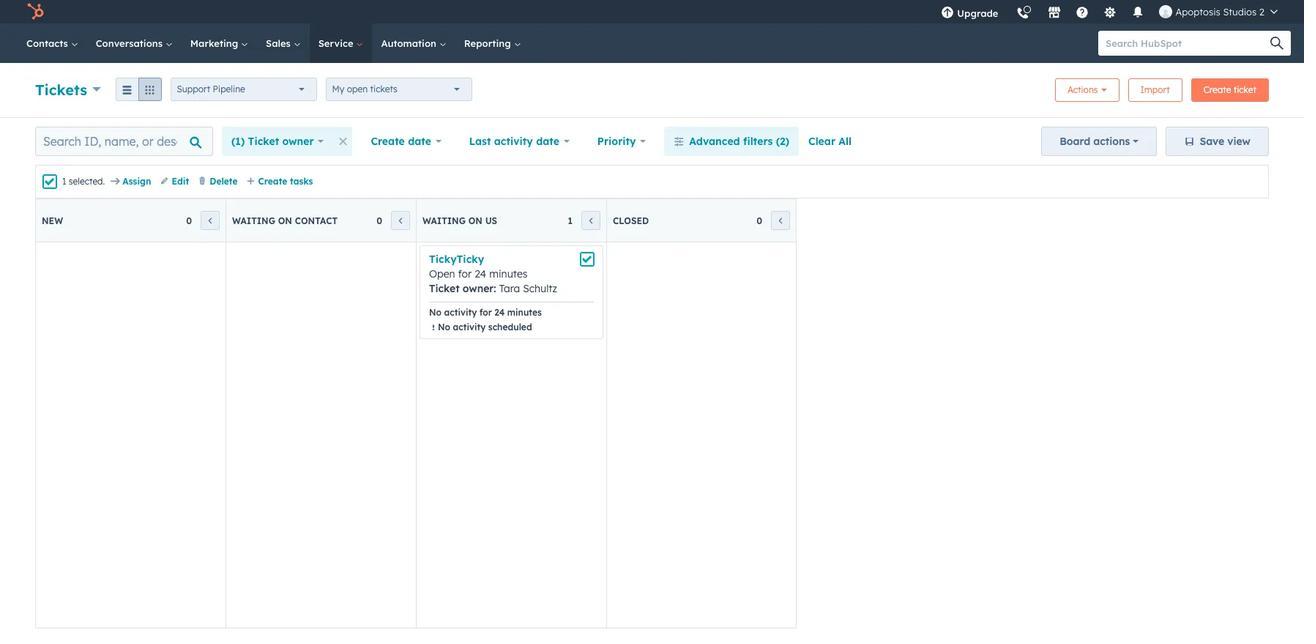 Task type: vqa. For each thing, say whether or not it's contained in the screenshot.
the rightmost Waiting
yes



Task type: describe. For each thing, give the bounding box(es) containing it.
import button
[[1128, 78, 1183, 102]]

upgrade image
[[941, 7, 955, 20]]

Search ID, name, or description search field
[[35, 127, 213, 156]]

:
[[494, 282, 496, 295]]

menu containing apoptosis studios 2
[[933, 0, 1287, 29]]

automation
[[381, 37, 439, 49]]

sales
[[266, 37, 293, 49]]

my open tickets
[[332, 83, 398, 94]]

tara schultz image
[[1160, 5, 1173, 18]]

schultz
[[523, 282, 557, 295]]

help image
[[1076, 7, 1089, 20]]

(1)
[[231, 135, 245, 148]]

activity for date
[[494, 135, 533, 148]]

service
[[318, 37, 356, 49]]

save view button
[[1166, 127, 1269, 156]]

delete button
[[198, 175, 238, 188]]

assign button
[[111, 175, 151, 188]]

conversations
[[96, 37, 165, 49]]

owner inside popup button
[[282, 135, 314, 148]]

last
[[469, 135, 491, 148]]

waiting for waiting on us
[[423, 215, 466, 226]]

marketplaces image
[[1048, 7, 1062, 20]]

service link
[[310, 23, 372, 63]]

0 for waiting on contact
[[377, 215, 382, 226]]

support pipeline button
[[170, 78, 317, 101]]

2
[[1260, 6, 1265, 18]]

automation link
[[372, 23, 455, 63]]

create date
[[371, 135, 431, 148]]

1 vertical spatial minutes
[[507, 307, 542, 318]]

no for no activity for 24 minutes
[[429, 307, 442, 318]]

ticket inside popup button
[[248, 135, 279, 148]]

(2)
[[776, 135, 790, 148]]

contacts link
[[18, 23, 87, 63]]

on for us
[[468, 215, 483, 226]]

selected.
[[69, 176, 105, 187]]

tara
[[499, 282, 520, 295]]

create tasks
[[258, 176, 313, 187]]

sales link
[[257, 23, 310, 63]]

pipeline
[[213, 83, 245, 94]]

marketing link
[[181, 23, 257, 63]]

clear
[[809, 135, 836, 148]]

tickets
[[370, 83, 398, 94]]

filters
[[743, 135, 773, 148]]

contacts
[[26, 37, 71, 49]]

search button
[[1263, 31, 1291, 56]]

tickets
[[35, 80, 87, 99]]

save
[[1200, 135, 1225, 148]]

search image
[[1271, 37, 1284, 50]]

notifications button
[[1126, 0, 1151, 23]]

open
[[347, 83, 368, 94]]

tickets banner
[[35, 74, 1269, 103]]

owner inside open for 24 minutes ticket owner : tara schultz
[[463, 282, 494, 295]]

activity for scheduled
[[453, 322, 486, 332]]

hubspot image
[[26, 3, 44, 21]]

last activity date button
[[460, 127, 579, 156]]

apoptosis studios 2 button
[[1151, 0, 1287, 23]]

create for create ticket
[[1204, 84, 1231, 95]]

board actions
[[1060, 135, 1130, 148]]

(1) ticket owner
[[231, 135, 314, 148]]

0 for new
[[186, 215, 192, 226]]

edit button
[[160, 175, 189, 188]]

notifications image
[[1132, 7, 1145, 20]]

open for 24 minutes ticket owner : tara schultz
[[429, 267, 557, 295]]

1 for 1 selected.
[[62, 176, 66, 187]]

advanced
[[689, 135, 740, 148]]

date inside popup button
[[536, 135, 560, 148]]

my
[[332, 83, 345, 94]]

new
[[42, 215, 63, 226]]

create for create tasks
[[258, 176, 287, 187]]

waiting on contact
[[232, 215, 338, 226]]

board actions button
[[1042, 127, 1157, 156]]

1 for 1
[[568, 215, 573, 226]]



Task type: locate. For each thing, give the bounding box(es) containing it.
3 0 from the left
[[757, 215, 762, 226]]

delete
[[210, 176, 238, 187]]

0 vertical spatial no
[[429, 307, 442, 318]]

0 horizontal spatial on
[[278, 215, 292, 226]]

1 left closed
[[568, 215, 573, 226]]

reporting link
[[455, 23, 530, 63]]

create left tasks
[[258, 176, 287, 187]]

2 vertical spatial activity
[[453, 322, 486, 332]]

upgrade
[[957, 7, 999, 19]]

create tasks button
[[246, 175, 313, 188]]

support pipeline
[[177, 83, 245, 94]]

minutes inside open for 24 minutes ticket owner : tara schultz
[[489, 267, 528, 280]]

open
[[429, 267, 455, 280]]

(1) ticket owner button
[[222, 127, 334, 156]]

0 horizontal spatial create
[[258, 176, 287, 187]]

apoptosis
[[1176, 6, 1221, 18]]

for
[[458, 267, 472, 280], [480, 307, 492, 318]]

reporting
[[464, 37, 514, 49]]

1 on from the left
[[278, 215, 292, 226]]

activity inside last activity date popup button
[[494, 135, 533, 148]]

activity down no activity for 24 minutes
[[453, 322, 486, 332]]

scheduled
[[488, 322, 532, 332]]

contact
[[295, 215, 338, 226]]

my open tickets button
[[326, 78, 472, 101]]

create ticket
[[1204, 84, 1257, 95]]

date
[[408, 135, 431, 148], [536, 135, 560, 148]]

0 vertical spatial owner
[[282, 135, 314, 148]]

priority button
[[588, 127, 656, 156]]

0 vertical spatial create
[[1204, 84, 1231, 95]]

1 horizontal spatial date
[[536, 135, 560, 148]]

board
[[1060, 135, 1091, 148]]

24 down tickyticky
[[475, 267, 486, 280]]

for inside open for 24 minutes ticket owner : tara schultz
[[458, 267, 472, 280]]

no for no activity scheduled
[[438, 322, 450, 332]]

1 horizontal spatial create
[[371, 135, 405, 148]]

1 horizontal spatial owner
[[463, 282, 494, 295]]

us
[[485, 215, 497, 226]]

create inside "create ticket" button
[[1204, 84, 1231, 95]]

0 vertical spatial minutes
[[489, 267, 528, 280]]

date right the last at the left top of page
[[536, 135, 560, 148]]

tickets button
[[35, 79, 101, 100]]

1 horizontal spatial for
[[480, 307, 492, 318]]

activity up the no activity scheduled
[[444, 307, 477, 318]]

menu
[[933, 0, 1287, 29]]

ticket
[[1234, 84, 1257, 95]]

create for create date
[[371, 135, 405, 148]]

no activity for 24 minutes
[[429, 307, 542, 318]]

2 horizontal spatial create
[[1204, 84, 1231, 95]]

0 horizontal spatial 0
[[186, 215, 192, 226]]

date down my open tickets popup button
[[408, 135, 431, 148]]

support
[[177, 83, 210, 94]]

no
[[429, 307, 442, 318], [438, 322, 450, 332]]

ticket inside open for 24 minutes ticket owner : tara schultz
[[429, 282, 460, 295]]

minutes up scheduled
[[507, 307, 542, 318]]

1 selected.
[[62, 176, 105, 187]]

1 vertical spatial create
[[371, 135, 405, 148]]

create ticket button
[[1191, 78, 1269, 102]]

import
[[1141, 84, 1170, 95]]

minutes up tara
[[489, 267, 528, 280]]

1 horizontal spatial on
[[468, 215, 483, 226]]

0 vertical spatial activity
[[494, 135, 533, 148]]

create date button
[[361, 127, 451, 156]]

activity
[[494, 135, 533, 148], [444, 307, 477, 318], [453, 322, 486, 332]]

0 horizontal spatial owner
[[282, 135, 314, 148]]

1 horizontal spatial 0
[[377, 215, 382, 226]]

1 vertical spatial owner
[[463, 282, 494, 295]]

0 horizontal spatial for
[[458, 267, 472, 280]]

2 waiting from the left
[[423, 215, 466, 226]]

owner
[[282, 135, 314, 148], [463, 282, 494, 295]]

calling icon button
[[1011, 1, 1036, 23]]

ticket right (1)
[[248, 135, 279, 148]]

actions
[[1094, 135, 1130, 148]]

priority
[[597, 135, 636, 148]]

ticket
[[248, 135, 279, 148], [429, 282, 460, 295]]

tickyticky link
[[429, 253, 484, 266]]

actions button
[[1055, 78, 1119, 102]]

0 vertical spatial 24
[[475, 267, 486, 280]]

1 horizontal spatial ticket
[[429, 282, 460, 295]]

on for contact
[[278, 215, 292, 226]]

create left ticket
[[1204, 84, 1231, 95]]

apoptosis studios 2
[[1176, 6, 1265, 18]]

create
[[1204, 84, 1231, 95], [371, 135, 405, 148], [258, 176, 287, 187]]

no down open
[[429, 307, 442, 318]]

advanced filters (2) button
[[665, 127, 799, 156]]

create inside create tasks button
[[258, 176, 287, 187]]

date inside popup button
[[408, 135, 431, 148]]

tickyticky
[[429, 253, 484, 266]]

1 vertical spatial no
[[438, 322, 450, 332]]

0 vertical spatial ticket
[[248, 135, 279, 148]]

24 up scheduled
[[495, 307, 505, 318]]

0 vertical spatial 1
[[62, 176, 66, 187]]

2 horizontal spatial 0
[[757, 215, 762, 226]]

view
[[1228, 135, 1251, 148]]

studios
[[1223, 6, 1257, 18]]

tasks
[[290, 176, 313, 187]]

advanced filters (2)
[[689, 135, 790, 148]]

waiting for waiting on contact
[[232, 215, 275, 226]]

no activity scheduled
[[438, 322, 532, 332]]

settings image
[[1104, 7, 1117, 20]]

help button
[[1070, 0, 1095, 23]]

Search HubSpot search field
[[1099, 31, 1278, 56]]

waiting on us
[[423, 215, 497, 226]]

1 horizontal spatial 1
[[568, 215, 573, 226]]

clear all
[[809, 135, 852, 148]]

all
[[839, 135, 852, 148]]

last activity date
[[469, 135, 560, 148]]

1 horizontal spatial 24
[[495, 307, 505, 318]]

2 vertical spatial create
[[258, 176, 287, 187]]

ticket down open
[[429, 282, 460, 295]]

0 horizontal spatial 24
[[475, 267, 486, 280]]

0 horizontal spatial 1
[[62, 176, 66, 187]]

activity right the last at the left top of page
[[494, 135, 533, 148]]

2 0 from the left
[[377, 215, 382, 226]]

group inside tickets banner
[[115, 78, 162, 101]]

calling icon image
[[1017, 7, 1030, 21]]

0 horizontal spatial date
[[408, 135, 431, 148]]

1 vertical spatial 24
[[495, 307, 505, 318]]

1 0 from the left
[[186, 215, 192, 226]]

2 date from the left
[[536, 135, 560, 148]]

2 on from the left
[[468, 215, 483, 226]]

for up the no activity scheduled
[[480, 307, 492, 318]]

for down tickyticky
[[458, 267, 472, 280]]

save view
[[1200, 135, 1251, 148]]

conversations link
[[87, 23, 181, 63]]

1 date from the left
[[408, 135, 431, 148]]

actions
[[1068, 84, 1098, 95]]

1 vertical spatial for
[[480, 307, 492, 318]]

waiting down create tasks button
[[232, 215, 275, 226]]

create inside create date popup button
[[371, 135, 405, 148]]

activity for for
[[444, 307, 477, 318]]

1 vertical spatial ticket
[[429, 282, 460, 295]]

1 waiting from the left
[[232, 215, 275, 226]]

assign
[[123, 176, 151, 187]]

owner up tasks
[[282, 135, 314, 148]]

waiting up tickyticky
[[423, 215, 466, 226]]

clear all button
[[799, 127, 861, 156]]

1 left selected.
[[62, 176, 66, 187]]

no down no activity for 24 minutes
[[438, 322, 450, 332]]

marketplaces button
[[1040, 0, 1070, 23]]

0
[[186, 215, 192, 226], [377, 215, 382, 226], [757, 215, 762, 226]]

on left contact
[[278, 215, 292, 226]]

0 vertical spatial for
[[458, 267, 472, 280]]

create down tickets
[[371, 135, 405, 148]]

on left us
[[468, 215, 483, 226]]

settings link
[[1095, 0, 1126, 23]]

1 vertical spatial activity
[[444, 307, 477, 318]]

on
[[278, 215, 292, 226], [468, 215, 483, 226]]

hubspot link
[[18, 3, 55, 21]]

1 vertical spatial 1
[[568, 215, 573, 226]]

24 inside open for 24 minutes ticket owner : tara schultz
[[475, 267, 486, 280]]

0 horizontal spatial waiting
[[232, 215, 275, 226]]

closed
[[613, 215, 649, 226]]

edit
[[172, 176, 189, 187]]

marketing
[[190, 37, 241, 49]]

1
[[62, 176, 66, 187], [568, 215, 573, 226]]

1 horizontal spatial waiting
[[423, 215, 466, 226]]

0 for closed
[[757, 215, 762, 226]]

0 horizontal spatial ticket
[[248, 135, 279, 148]]

group
[[115, 78, 162, 101]]

owner up no activity for 24 minutes
[[463, 282, 494, 295]]



